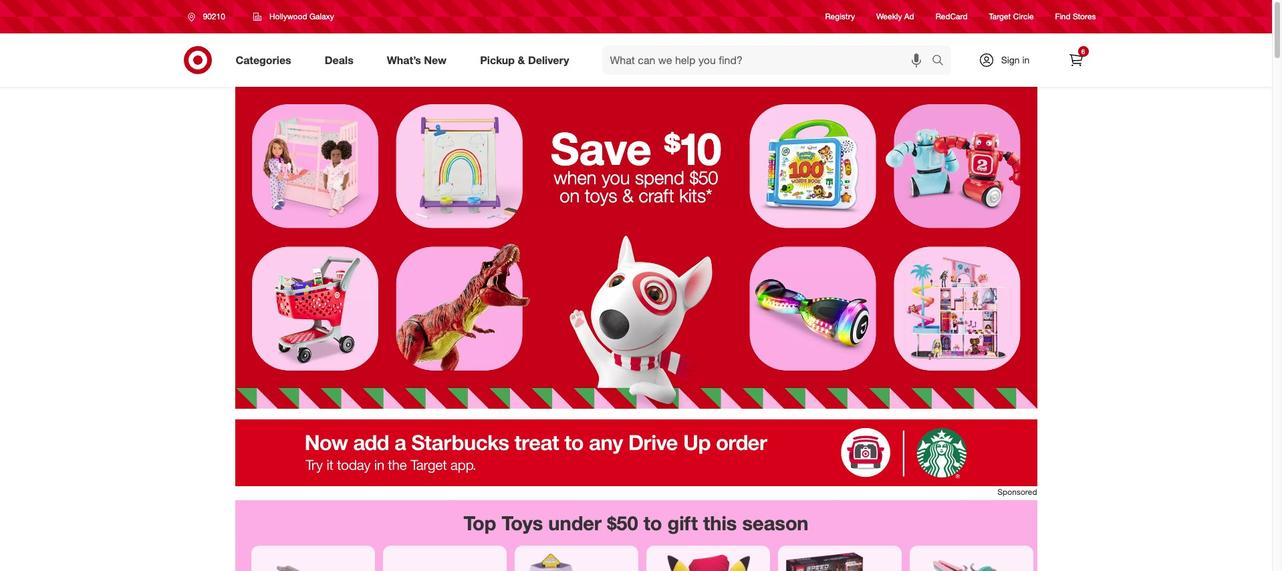 Task type: describe. For each thing, give the bounding box(es) containing it.
to
[[644, 512, 662, 536]]

registry link
[[826, 11, 855, 22]]

you
[[602, 166, 630, 189]]

weekly
[[877, 12, 902, 22]]

categories
[[236, 53, 291, 67]]

top toys under $50 to gift this season
[[464, 512, 809, 536]]

top
[[464, 512, 497, 536]]

under
[[549, 512, 602, 536]]

target circle link
[[989, 11, 1034, 22]]

new
[[424, 53, 447, 67]]

weekly ad
[[877, 12, 915, 22]]

gift
[[668, 512, 698, 536]]

hollywood galaxy button
[[245, 5, 343, 29]]

spend
[[635, 166, 685, 189]]

redcard
[[936, 12, 968, 22]]

sign
[[1002, 54, 1020, 66]]

when you spend $50 on toys & craft kits*
[[554, 166, 719, 207]]

galaxy
[[310, 11, 334, 21]]

registry
[[826, 12, 855, 22]]

what's new link
[[376, 45, 464, 75]]

target
[[989, 12, 1011, 22]]

0 horizontal spatial &
[[518, 53, 525, 67]]

find stores link
[[1056, 11, 1096, 22]]

advertisement region
[[235, 420, 1038, 487]]

delivery
[[528, 53, 569, 67]]

6 link
[[1062, 45, 1091, 75]]

90210 button
[[179, 5, 239, 29]]

search
[[926, 55, 958, 68]]

deals
[[325, 53, 354, 67]]

What can we help you find? suggestions appear below search field
[[602, 45, 935, 75]]

sign in
[[1002, 54, 1030, 66]]

craft
[[639, 185, 675, 207]]



Task type: locate. For each thing, give the bounding box(es) containing it.
& inside when you spend $50 on toys & craft kits*
[[623, 185, 634, 207]]

$10
[[664, 121, 722, 176]]

target circle
[[989, 12, 1034, 22]]

this
[[703, 512, 737, 536]]

1 vertical spatial &
[[623, 185, 634, 207]]

find stores
[[1056, 12, 1096, 22]]

hollywood
[[269, 11, 307, 21]]

pickup & delivery link
[[469, 45, 586, 75]]

kits*
[[680, 185, 713, 207]]

weekly ad link
[[877, 11, 915, 22]]

$50 inside when you spend $50 on toys & craft kits*
[[690, 166, 719, 189]]

season
[[743, 512, 809, 536]]

&
[[518, 53, 525, 67], [623, 185, 634, 207]]

sign in link
[[967, 45, 1051, 75]]

pickup & delivery
[[480, 53, 569, 67]]

$50
[[690, 166, 719, 189], [607, 512, 638, 536]]

toys
[[585, 185, 617, 207]]

categories link
[[224, 45, 308, 75]]

what's new
[[387, 53, 447, 67]]

$50 for spend
[[690, 166, 719, 189]]

redcard link
[[936, 11, 968, 22]]

ad
[[905, 12, 915, 22]]

$50 inside carousel region
[[607, 512, 638, 536]]

& right pickup
[[518, 53, 525, 67]]

0 horizontal spatial $50
[[607, 512, 638, 536]]

1 horizontal spatial $50
[[690, 166, 719, 189]]

6
[[1082, 47, 1086, 56]]

find
[[1056, 12, 1071, 22]]

& right toys
[[623, 185, 634, 207]]

pickup
[[480, 53, 515, 67]]

$50 for under
[[607, 512, 638, 536]]

$50 right spend
[[690, 166, 719, 189]]

toys
[[502, 512, 543, 536]]

90210
[[203, 11, 225, 21]]

carousel region
[[235, 501, 1038, 572]]

save
[[551, 121, 652, 176]]

save $10
[[551, 121, 722, 176]]

sponsored
[[998, 487, 1038, 497]]

0 vertical spatial $50
[[690, 166, 719, 189]]

search button
[[926, 45, 958, 78]]

hollywood galaxy
[[269, 11, 334, 21]]

on
[[560, 185, 580, 207]]

circle
[[1014, 12, 1034, 22]]

1 horizontal spatial &
[[623, 185, 634, 207]]

when
[[554, 166, 597, 189]]

$50 left the to
[[607, 512, 638, 536]]

1 vertical spatial $50
[[607, 512, 638, 536]]

stores
[[1073, 12, 1096, 22]]

what's
[[387, 53, 421, 67]]

0 vertical spatial &
[[518, 53, 525, 67]]

deals link
[[313, 45, 370, 75]]

in
[[1023, 54, 1030, 66]]



Task type: vqa. For each thing, say whether or not it's contained in the screenshot.
rightmost &
yes



